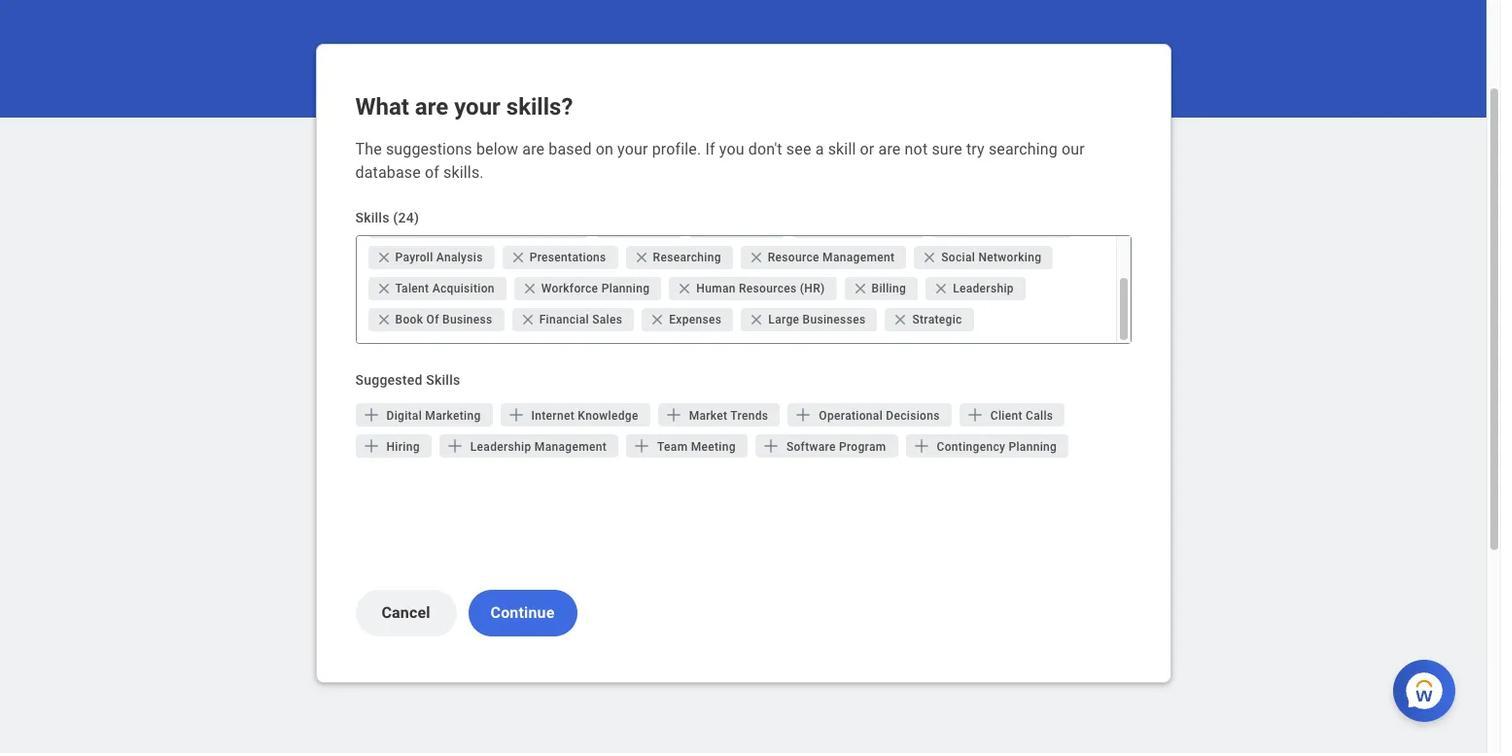 Task type: vqa. For each thing, say whether or not it's contained in the screenshot.
configure and view chart data "ICON"
no



Task type: locate. For each thing, give the bounding box(es) containing it.
skills left the (24)
[[356, 210, 390, 226]]

or
[[860, 140, 875, 159]]

you
[[720, 140, 745, 159]]

plus image for client calls
[[966, 406, 985, 425]]

your right on
[[618, 140, 648, 159]]

remove image
[[376, 250, 395, 266], [376, 250, 391, 266], [634, 250, 653, 266], [634, 250, 649, 266], [922, 250, 942, 266], [376, 281, 395, 297], [376, 281, 391, 297], [522, 281, 538, 297], [677, 281, 693, 297], [853, 281, 872, 297], [853, 281, 868, 297], [376, 312, 395, 328], [520, 312, 539, 328], [520, 312, 536, 328], [650, 312, 666, 328], [749, 312, 769, 328], [749, 312, 765, 328], [893, 312, 913, 328], [893, 312, 909, 328]]

plus image for contingency planning
[[912, 437, 931, 456]]

plus image down trends
[[761, 437, 781, 456]]

payroll analysis
[[395, 251, 483, 265]]

billing
[[872, 282, 907, 296]]

what are your skills?
[[356, 93, 573, 121]]

see
[[787, 140, 812, 159]]

1 horizontal spatial planning
[[1009, 441, 1057, 454]]

plus image left hiring
[[361, 437, 381, 456]]

plus image inside software program button
[[761, 437, 781, 456]]

program
[[839, 441, 887, 454]]

financial
[[539, 313, 589, 327]]

strategic button
[[886, 308, 974, 332]]

book of business button
[[368, 308, 504, 332]]

plus image inside the market trends button
[[664, 406, 683, 425]]

planning up sales
[[602, 282, 650, 296]]

0 horizontal spatial leadership
[[471, 441, 532, 454]]

planning for contingency planning
[[1009, 441, 1057, 454]]

client calls
[[991, 409, 1054, 423]]

0 vertical spatial planning
[[602, 282, 650, 296]]

software program
[[787, 441, 887, 454]]

your up the below
[[454, 93, 501, 121]]

decisions
[[886, 409, 940, 423]]

team meeting
[[658, 441, 736, 454]]

presentations
[[530, 251, 607, 265]]

1 vertical spatial leadership
[[471, 441, 532, 454]]

are
[[415, 93, 449, 121], [523, 140, 545, 159], [879, 140, 901, 159]]

1 vertical spatial management
[[535, 441, 607, 454]]

0 horizontal spatial planning
[[602, 282, 650, 296]]

0 horizontal spatial skills
[[356, 210, 390, 226]]

expenses
[[669, 313, 722, 327]]

remove image inside workforce planning button
[[522, 281, 542, 297]]

if
[[706, 140, 716, 159]]

researching button
[[626, 246, 733, 269]]

1 horizontal spatial leadership
[[953, 282, 1014, 296]]

plus image inside client calls button
[[966, 406, 985, 425]]

plus image for market trends
[[664, 406, 683, 425]]

payroll analysis button
[[368, 246, 495, 269]]

workforce planning
[[542, 282, 650, 296]]

continue button
[[468, 590, 577, 637]]

don't
[[749, 140, 783, 159]]

plus image up team
[[664, 406, 683, 425]]

1 vertical spatial planning
[[1009, 441, 1057, 454]]

are up "suggestions" at the left of page
[[415, 93, 449, 121]]

plus image for software program
[[761, 437, 781, 456]]

management down internet knowledge button
[[535, 441, 607, 454]]

plus image inside hiring button
[[361, 437, 381, 456]]

team
[[658, 441, 688, 454]]

planning inside button
[[602, 282, 650, 296]]

business
[[443, 313, 493, 327]]

resource management
[[768, 251, 895, 265]]

leadership down marketing
[[471, 441, 532, 454]]

0 vertical spatial leadership
[[953, 282, 1014, 296]]

management inside 'resource management' button
[[823, 251, 895, 265]]

p&l
[[960, 220, 982, 233]]

plus image up leadership management button
[[506, 406, 526, 425]]

analysis
[[437, 251, 483, 265]]

are right the below
[[523, 140, 545, 159]]

2 horizontal spatial are
[[879, 140, 901, 159]]

plus image up software
[[794, 406, 813, 425]]

talent acquisition button
[[368, 277, 507, 301]]

market trends button
[[658, 404, 780, 427]]

plus image inside operational decisions button
[[794, 406, 813, 425]]

plus image inside digital marketing button
[[361, 406, 381, 425]]

workforce planning button
[[514, 277, 662, 301]]

continue
[[491, 604, 555, 623]]

1 horizontal spatial your
[[618, 140, 648, 159]]

management up billing button
[[823, 251, 895, 265]]

leadership
[[953, 282, 1014, 296], [471, 441, 532, 454]]

plus image inside contingency planning "button"
[[912, 437, 931, 456]]

planning inside "button"
[[1009, 441, 1057, 454]]

are right or
[[879, 140, 901, 159]]

0 vertical spatial your
[[454, 93, 501, 121]]

1 horizontal spatial management
[[823, 251, 895, 265]]

remove image
[[510, 250, 530, 266], [510, 250, 526, 266], [749, 250, 768, 266], [749, 250, 764, 266], [922, 250, 938, 266], [522, 281, 542, 297], [677, 281, 697, 297], [934, 281, 953, 297], [934, 281, 949, 297], [376, 312, 391, 328], [650, 312, 669, 328]]

p&l responsibiity
[[960, 220, 1060, 233]]

plus image down marketing
[[445, 437, 465, 456]]

plus image
[[632, 437, 652, 456]]

1 vertical spatial your
[[618, 140, 648, 159]]

calls
[[1026, 409, 1054, 423]]

meeting
[[691, 441, 736, 454]]

leadership down social networking button
[[953, 282, 1014, 296]]

planning down calls
[[1009, 441, 1057, 454]]

management inside leadership management button
[[535, 441, 607, 454]]

book
[[395, 313, 423, 327]]

plus image left digital
[[361, 406, 381, 425]]

marketing
[[425, 409, 481, 423]]

responsibiity
[[985, 220, 1060, 233]]

plus image left client
[[966, 406, 985, 425]]

suggestions
[[386, 140, 472, 159]]

(hr)
[[800, 282, 825, 296]]

remove image inside expenses "button"
[[650, 312, 666, 328]]

plus image for hiring
[[361, 437, 381, 456]]

0 horizontal spatial your
[[454, 93, 501, 121]]

cancel button
[[356, 590, 457, 637]]

leadership management button
[[439, 435, 619, 458]]

of
[[425, 163, 440, 182]]

plus image for internet knowledge
[[506, 406, 526, 425]]

plus image down decisions in the right bottom of the page
[[912, 437, 931, 456]]

skills up digital marketing
[[426, 373, 461, 388]]

planning for workforce planning
[[602, 282, 650, 296]]

operational decisions
[[819, 409, 940, 423]]

try
[[967, 140, 985, 159]]

plus image inside internet knowledge button
[[506, 406, 526, 425]]

the suggestions below are based on your profile. if you don't see a skill or are not sure try searching our database of skills.
[[356, 140, 1085, 182]]

planning
[[602, 282, 650, 296], [1009, 441, 1057, 454]]

plus image
[[361, 406, 381, 425], [506, 406, 526, 425], [664, 406, 683, 425], [794, 406, 813, 425], [966, 406, 985, 425], [361, 437, 381, 456], [445, 437, 465, 456], [761, 437, 781, 456], [912, 437, 931, 456]]

plus image for leadership management
[[445, 437, 465, 456]]

0 horizontal spatial management
[[535, 441, 607, 454]]

0 vertical spatial management
[[823, 251, 895, 265]]

skills (24)
[[356, 210, 419, 226]]

strategic
[[913, 313, 963, 327]]

1 vertical spatial skills
[[426, 373, 461, 388]]

what
[[356, 93, 409, 121]]

financial sales
[[539, 313, 623, 327]]

social
[[942, 251, 976, 265]]

your
[[454, 93, 501, 121], [618, 140, 648, 159]]

expenses button
[[642, 308, 734, 332]]

sales
[[593, 313, 623, 327]]

businesses
[[803, 313, 866, 327]]

internet
[[532, 409, 575, 423]]

leadership button
[[926, 277, 1026, 301]]

plus image inside leadership management button
[[445, 437, 465, 456]]



Task type: describe. For each thing, give the bounding box(es) containing it.
remove image inside social networking button
[[922, 250, 938, 266]]

book of business
[[395, 313, 493, 327]]

remove image inside human resources (hr) button
[[677, 281, 693, 297]]

researching
[[653, 251, 721, 265]]

1 horizontal spatial are
[[523, 140, 545, 159]]

digital marketing button
[[356, 404, 493, 427]]

of
[[427, 313, 439, 327]]

client calls button
[[960, 404, 1065, 427]]

0 horizontal spatial are
[[415, 93, 449, 121]]

leadership for leadership
[[953, 282, 1014, 296]]

contingency planning
[[937, 441, 1057, 454]]

below
[[476, 140, 519, 159]]

skills?
[[507, 93, 573, 121]]

management for resource management
[[823, 251, 895, 265]]

skills.
[[444, 163, 484, 182]]

financial sales button
[[512, 308, 634, 332]]

software
[[787, 441, 836, 454]]

talent
[[395, 282, 429, 296]]

0 vertical spatial skills
[[356, 210, 390, 226]]

resources
[[739, 282, 797, 296]]

digital marketing
[[387, 409, 481, 423]]

remove image inside book of business button
[[376, 312, 391, 328]]

resource
[[768, 251, 820, 265]]

remove image inside human resources (hr) button
[[677, 281, 697, 297]]

leadership for leadership management
[[471, 441, 532, 454]]

suggested
[[356, 373, 423, 388]]

based
[[549, 140, 592, 159]]

p&l responsibiity button
[[933, 215, 1071, 238]]

cancel
[[382, 604, 430, 623]]

social networking button
[[915, 246, 1054, 269]]

suggested skills
[[356, 373, 461, 388]]

client
[[991, 409, 1023, 423]]

human resources (hr) button
[[670, 277, 837, 301]]

not
[[905, 140, 928, 159]]

remove image inside workforce planning button
[[522, 281, 538, 297]]

billing button
[[845, 277, 918, 301]]

leadership management
[[471, 441, 607, 454]]

networking
[[979, 251, 1042, 265]]

press left arrow to navigate selected items field
[[978, 304, 1108, 336]]

talent acquisition
[[395, 282, 495, 296]]

profile.
[[652, 140, 702, 159]]

remove image inside social networking button
[[922, 250, 942, 266]]

remove image inside expenses "button"
[[650, 312, 669, 328]]

market
[[689, 409, 728, 423]]

plus image for digital marketing
[[361, 406, 381, 425]]

management for leadership management
[[535, 441, 607, 454]]

large businesses
[[769, 313, 866, 327]]

human resources (hr)
[[697, 282, 825, 296]]

contingency planning button
[[906, 435, 1069, 458]]

hiring
[[387, 441, 420, 454]]

trends
[[731, 409, 769, 423]]

searching
[[989, 140, 1058, 159]]

social networking
[[942, 251, 1042, 265]]

database
[[356, 163, 421, 182]]

large businesses button
[[742, 308, 878, 332]]

1 horizontal spatial skills
[[426, 373, 461, 388]]

payroll
[[395, 251, 433, 265]]

software program button
[[756, 435, 898, 458]]

presentations button
[[503, 246, 618, 269]]

Skills (24) field
[[978, 310, 1108, 330]]

remove image inside book of business button
[[376, 312, 395, 328]]

workforce
[[542, 282, 599, 296]]

contingency
[[937, 441, 1006, 454]]

large
[[769, 313, 800, 327]]

the
[[356, 140, 382, 159]]

sure
[[932, 140, 963, 159]]

resource management button
[[741, 246, 907, 269]]

team meeting button
[[626, 435, 748, 458]]

hiring button
[[356, 435, 432, 458]]

(24)
[[393, 210, 419, 226]]

our
[[1062, 140, 1085, 159]]

knowledge
[[578, 409, 639, 423]]

your inside the suggestions below are based on your profile. if you don't see a skill or are not sure try searching our database of skills.
[[618, 140, 648, 159]]

operational decisions button
[[788, 404, 952, 427]]

on
[[596, 140, 614, 159]]

internet knowledge button
[[501, 404, 650, 427]]

operational
[[819, 409, 883, 423]]

skill
[[828, 140, 856, 159]]

internet knowledge
[[532, 409, 639, 423]]

a
[[816, 140, 824, 159]]

plus image for operational decisions
[[794, 406, 813, 425]]

market trends
[[689, 409, 769, 423]]



